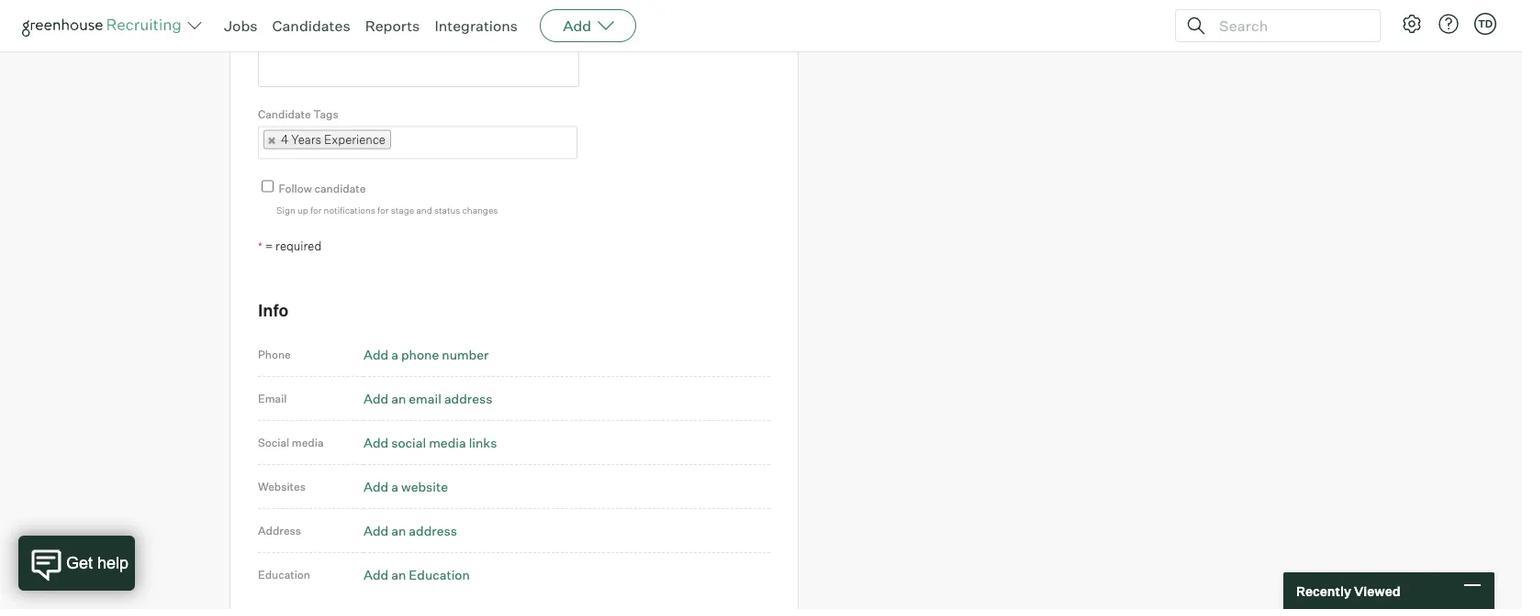 Task type: describe. For each thing, give the bounding box(es) containing it.
an for education
[[391, 567, 406, 583]]

add social media links link
[[364, 435, 497, 451]]

phone
[[258, 348, 291, 362]]

add an email address link
[[364, 391, 493, 407]]

add for add a phone number
[[364, 347, 389, 363]]

status
[[434, 204, 460, 216]]

0 vertical spatial address
[[444, 391, 493, 407]]

integrations
[[435, 17, 518, 35]]

add an email address
[[364, 391, 493, 407]]

greenhouse recruiting image
[[22, 15, 187, 37]]

candidates link
[[272, 17, 350, 35]]

0 horizontal spatial education
[[258, 568, 310, 582]]

0 horizontal spatial media
[[292, 436, 324, 450]]

*
[[258, 240, 262, 253]]

Search text field
[[1215, 12, 1364, 39]]

websites
[[258, 480, 306, 494]]

sign up for notifications for stage and status changes
[[276, 204, 498, 216]]

4
[[281, 132, 289, 147]]

experience
[[324, 132, 386, 147]]

candidates
[[272, 17, 350, 35]]

sign
[[276, 204, 296, 216]]

1 vertical spatial address
[[409, 523, 457, 539]]

email
[[258, 392, 287, 406]]

add for add
[[563, 17, 592, 35]]

=
[[265, 239, 273, 253]]

add a website
[[364, 479, 448, 495]]

add a phone number
[[364, 347, 489, 363]]

add an address link
[[364, 523, 457, 539]]

notifications
[[324, 204, 376, 216]]

a for website
[[391, 479, 398, 495]]

jobs
[[224, 17, 258, 35]]

an for address
[[391, 523, 406, 539]]



Task type: vqa. For each thing, say whether or not it's contained in the screenshot.


Task type: locate. For each thing, give the bounding box(es) containing it.
1 a from the top
[[391, 347, 398, 363]]

for left stage
[[378, 204, 389, 216]]

recently
[[1297, 583, 1352, 599]]

0 vertical spatial an
[[391, 391, 406, 407]]

stage
[[391, 204, 414, 216]]

1 an from the top
[[391, 391, 406, 407]]

an left email
[[391, 391, 406, 407]]

add social media links
[[364, 435, 497, 451]]

links
[[469, 435, 497, 451]]

integrations link
[[435, 17, 518, 35]]

0 vertical spatial a
[[391, 347, 398, 363]]

follow candidate
[[279, 181, 366, 195]]

add for add a website
[[364, 479, 389, 495]]

social
[[391, 435, 426, 451]]

add an address
[[364, 523, 457, 539]]

viewed
[[1354, 583, 1401, 599]]

for right the up
[[310, 204, 322, 216]]

td button
[[1471, 9, 1500, 39]]

td
[[1478, 17, 1493, 30]]

an
[[391, 391, 406, 407], [391, 523, 406, 539], [391, 567, 406, 583]]

phone
[[401, 347, 439, 363]]

candidate
[[258, 107, 311, 121]]

1 horizontal spatial education
[[409, 567, 470, 583]]

add for add an address
[[364, 523, 389, 539]]

a left phone
[[391, 347, 398, 363]]

add a phone number link
[[364, 347, 489, 363]]

1 horizontal spatial media
[[429, 435, 466, 451]]

jobs link
[[224, 17, 258, 35]]

2 for from the left
[[378, 204, 389, 216]]

address
[[258, 524, 301, 538]]

add
[[563, 17, 592, 35], [364, 347, 389, 363], [364, 391, 389, 407], [364, 435, 389, 451], [364, 479, 389, 495], [364, 523, 389, 539], [364, 567, 389, 583]]

add for add an education
[[364, 567, 389, 583]]

an for email
[[391, 391, 406, 407]]

add a website link
[[364, 479, 448, 495]]

social media
[[258, 436, 324, 450]]

configure image
[[1401, 13, 1423, 35]]

1 horizontal spatial for
[[378, 204, 389, 216]]

an down add a website
[[391, 523, 406, 539]]

education
[[409, 567, 470, 583], [258, 568, 310, 582]]

reports link
[[365, 17, 420, 35]]

Follow candidate checkbox
[[262, 180, 274, 192]]

media right social
[[292, 436, 324, 450]]

required
[[276, 239, 322, 253]]

and
[[416, 204, 432, 216]]

candidate tags
[[258, 107, 338, 121]]

up
[[298, 204, 308, 216]]

0 horizontal spatial for
[[310, 204, 322, 216]]

reports
[[365, 17, 420, 35]]

1 for from the left
[[310, 204, 322, 216]]

None text field
[[391, 128, 571, 157]]

education down address at the bottom left of the page
[[258, 568, 310, 582]]

email
[[409, 391, 442, 407]]

1 vertical spatial an
[[391, 523, 406, 539]]

1 vertical spatial a
[[391, 479, 398, 495]]

recently viewed
[[1297, 583, 1401, 599]]

* = required
[[258, 239, 322, 253]]

2 a from the top
[[391, 479, 398, 495]]

4 years experience
[[281, 132, 386, 147]]

media left links
[[429, 435, 466, 451]]

education down the add an address link
[[409, 567, 470, 583]]

add an education link
[[364, 567, 470, 583]]

2 vertical spatial an
[[391, 567, 406, 583]]

info
[[258, 300, 289, 321]]

Notes text field
[[258, 0, 579, 87]]

add for add social media links
[[364, 435, 389, 451]]

years
[[291, 132, 322, 147]]

add inside add popup button
[[563, 17, 592, 35]]

candidate
[[314, 181, 366, 195]]

a left website
[[391, 479, 398, 495]]

3 an from the top
[[391, 567, 406, 583]]

an down the add an address link
[[391, 567, 406, 583]]

td button
[[1475, 13, 1497, 35]]

social
[[258, 436, 289, 450]]

2 an from the top
[[391, 523, 406, 539]]

address down website
[[409, 523, 457, 539]]

add an education
[[364, 567, 470, 583]]

add button
[[540, 9, 636, 42]]

number
[[442, 347, 489, 363]]

media
[[429, 435, 466, 451], [292, 436, 324, 450]]

tags
[[313, 107, 338, 121]]

changes
[[462, 204, 498, 216]]

a for phone
[[391, 347, 398, 363]]

follow
[[279, 181, 312, 195]]

a
[[391, 347, 398, 363], [391, 479, 398, 495]]

for
[[310, 204, 322, 216], [378, 204, 389, 216]]

address
[[444, 391, 493, 407], [409, 523, 457, 539]]

address right email
[[444, 391, 493, 407]]

website
[[401, 479, 448, 495]]

add for add an email address
[[364, 391, 389, 407]]



